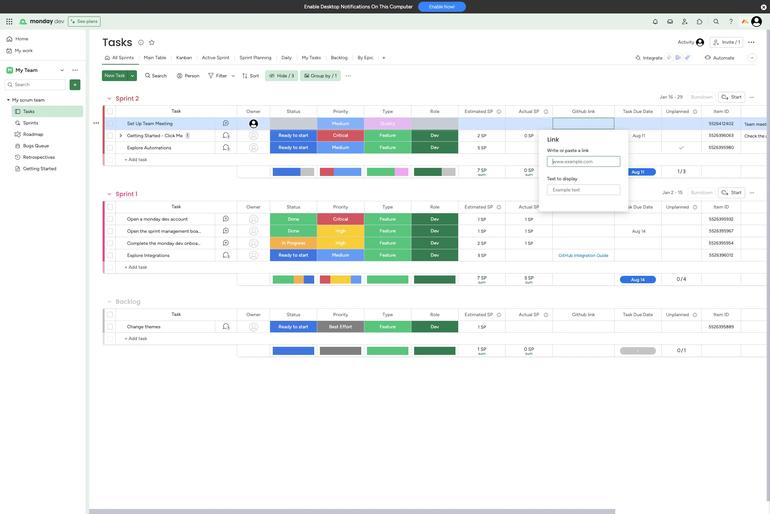Task type: locate. For each thing, give the bounding box(es) containing it.
0 vertical spatial started
[[145, 133, 160, 139]]

5526395889
[[709, 324, 734, 329]]

actual sp
[[519, 109, 539, 114], [519, 204, 539, 210], [519, 312, 539, 318]]

1 role field from the top
[[429, 108, 441, 115]]

2 github link field from the top
[[571, 311, 597, 319]]

- right 16
[[674, 94, 676, 100]]

3 owner field from the top
[[245, 311, 262, 319]]

aug left 14
[[632, 229, 640, 234]]

0 vertical spatial getting
[[127, 133, 143, 139]]

2 owner from the top
[[246, 204, 261, 210]]

2 left 15
[[671, 190, 674, 196]]

1 vertical spatial item
[[714, 204, 723, 210]]

open a monday dev account
[[127, 216, 188, 222]]

sprint
[[217, 55, 230, 61], [240, 55, 252, 61], [116, 94, 134, 103], [116, 190, 134, 198]]

team inside the workspace selection element
[[24, 67, 38, 73]]

2 actual sp from the top
[[519, 204, 539, 210]]

sprint inside field
[[116, 94, 134, 103]]

2 vertical spatial medium
[[332, 252, 349, 258]]

sprint inside field
[[116, 190, 134, 198]]

enable for enable desktop notifications on this computer
[[304, 4, 319, 10]]

my for my tasks
[[302, 55, 308, 61]]

the for complete
[[149, 241, 156, 246]]

high
[[336, 228, 346, 234], [336, 240, 346, 246]]

collapse board header image
[[750, 55, 755, 61]]

1 vertical spatial 0 sp sum
[[524, 347, 534, 356]]

autopilot image
[[705, 53, 711, 62]]

backlog up the change
[[116, 297, 140, 306]]

monday down open the sprint management board
[[157, 241, 174, 246]]

2 sp up the 5 sp
[[478, 133, 486, 138]]

type for first type field from the bottom of the page
[[383, 312, 393, 318]]

start button for sprint 1
[[718, 187, 745, 198]]

priority for first priority field
[[333, 109, 348, 114]]

menu image for 2
[[749, 95, 755, 100]]

monday
[[30, 17, 53, 25], [144, 216, 161, 222], [157, 241, 174, 246]]

sp
[[487, 109, 493, 114], [534, 109, 539, 114], [481, 133, 486, 138], [529, 133, 534, 138], [481, 145, 486, 150], [481, 168, 487, 173], [528, 168, 534, 173], [487, 204, 493, 210], [534, 204, 539, 210], [481, 217, 486, 222], [528, 217, 533, 222], [481, 229, 486, 234], [528, 229, 533, 234], [481, 241, 486, 246], [528, 241, 533, 246], [481, 253, 486, 258], [481, 275, 487, 281], [528, 275, 534, 281], [487, 312, 493, 318], [534, 312, 539, 318], [481, 325, 486, 330], [481, 347, 486, 352], [528, 347, 534, 352]]

1 high from the top
[[336, 228, 346, 234]]

getting for getting started
[[23, 166, 39, 171]]

new task
[[105, 73, 125, 78]]

0 horizontal spatial team
[[24, 67, 38, 73]]

my for my team
[[15, 67, 23, 73]]

options image up collapse board header image
[[747, 38, 755, 46]]

0 vertical spatial options image
[[747, 38, 755, 46]]

estimated for 2nd estimated sp field from the top
[[465, 204, 486, 210]]

start
[[299, 133, 308, 138], [299, 145, 308, 150], [299, 252, 308, 258], [299, 324, 308, 330]]

1 horizontal spatial sprints
[[119, 55, 134, 61]]

3 task due date field from the top
[[622, 311, 655, 319]]

1 2 sp from the top
[[478, 133, 486, 138]]

explore left automations
[[127, 145, 143, 151]]

owner field for sprint 1
[[245, 203, 262, 211]]

1 estimated from the top
[[465, 109, 486, 114]]

options image down workspace options icon
[[72, 81, 78, 88]]

3 priority from the top
[[333, 312, 348, 318]]

kanban
[[176, 55, 192, 61]]

up
[[766, 134, 770, 139]]

0 vertical spatial github link
[[572, 109, 595, 114]]

7 down 5
[[477, 168, 480, 173]]

sum
[[478, 172, 486, 177], [525, 172, 533, 177], [478, 280, 486, 285], [525, 280, 533, 285], [478, 351, 486, 356], [525, 351, 533, 356]]

main table button
[[139, 52, 171, 63]]

getting for getting started - click me
[[127, 133, 143, 139]]

1 vertical spatial unplanned field
[[665, 203, 691, 211]]

1 unplanned from the top
[[666, 109, 689, 114]]

- left 15
[[675, 190, 677, 196]]

meeting
[[756, 122, 770, 127]]

1 vertical spatial started
[[41, 166, 56, 171]]

0 vertical spatial item
[[714, 109, 723, 114]]

0 vertical spatial item id field
[[712, 108, 731, 115]]

item id field up 5526395889
[[712, 311, 731, 319]]

item up 5526412402
[[714, 109, 723, 114]]

github integration guide
[[559, 253, 609, 258]]

0 vertical spatial critical
[[333, 133, 348, 138]]

3 id from the top
[[725, 312, 729, 318]]

backlog inside button
[[331, 55, 348, 61]]

2 0 sp sum from the top
[[524, 347, 534, 356]]

start up 5526395932
[[731, 190, 742, 196]]

item id up 5526395889
[[714, 312, 729, 318]]

1 type from the top
[[383, 109, 393, 114]]

write
[[547, 148, 559, 153]]

sum inside 3 sp sum
[[525, 280, 533, 285]]

1 estimated sp from the top
[[465, 109, 493, 114]]

id for 2nd item id "field" from the top of the page
[[725, 204, 729, 210]]

3 type from the top
[[383, 312, 393, 318]]

0 vertical spatial -
[[674, 94, 676, 100]]

2 actual from the top
[[519, 204, 533, 210]]

3 feature from the top
[[380, 216, 396, 222]]

1 + add task text field from the top
[[119, 156, 234, 164]]

apps image
[[697, 18, 703, 25]]

team
[[24, 67, 38, 73], [143, 121, 154, 127], [745, 122, 755, 127]]

my left the work at the left
[[15, 48, 21, 53]]

2 vertical spatial menu image
[[749, 190, 755, 196]]

estimated sp for third estimated sp field from the bottom
[[465, 109, 493, 114]]

1 vertical spatial start
[[731, 190, 742, 196]]

enable left desktop at the left of page
[[304, 4, 319, 10]]

github
[[572, 109, 587, 114], [572, 312, 587, 318]]

monday up home button at the left top of the page
[[30, 17, 53, 25]]

enable now!
[[429, 4, 455, 10]]

0 vertical spatial actual sp field
[[517, 108, 541, 115]]

start button up 5526395932
[[718, 187, 745, 198]]

2 status from the top
[[287, 204, 300, 210]]

1 role from the top
[[430, 109, 440, 114]]

active sprint
[[202, 55, 230, 61]]

id for first item id "field" from the bottom
[[725, 312, 729, 318]]

desktop
[[321, 4, 340, 10]]

1 status field from the top
[[285, 108, 302, 115]]

0 horizontal spatial sprints
[[23, 120, 38, 126]]

angle down image
[[131, 73, 134, 78]]

0 vertical spatial estimated sp
[[465, 109, 493, 114]]

0 vertical spatial task due date
[[623, 109, 653, 114]]

0 vertical spatial done
[[288, 216, 299, 222]]

item up 5526395889
[[714, 312, 723, 318]]

2 role field from the top
[[429, 203, 441, 211]]

sprint planning
[[240, 55, 272, 61]]

critical
[[333, 133, 348, 138], [333, 216, 348, 222]]

status for 1st status 'field' from the top
[[287, 109, 300, 114]]

1 vertical spatial aug
[[632, 229, 640, 234]]

2 priority from the top
[[333, 204, 348, 210]]

enable left "now!"
[[429, 4, 443, 10]]

enable for enable now!
[[429, 4, 443, 10]]

0 vertical spatial estimated sp field
[[463, 108, 495, 115]]

1 inside button
[[738, 39, 740, 45]]

start button up 5526412402
[[718, 92, 745, 103]]

type for 3rd type field from the bottom of the page
[[383, 109, 393, 114]]

my inside button
[[15, 48, 21, 53]]

item id up 5526412402
[[714, 109, 729, 114]]

0 vertical spatial estimated
[[465, 109, 486, 114]]

+ add task text field down integrations
[[119, 263, 234, 272]]

sp inside 1 sp sum
[[481, 347, 486, 352]]

team up search in workspace "field"
[[24, 67, 38, 73]]

owner
[[246, 109, 261, 114], [246, 204, 261, 210], [246, 312, 261, 318]]

meeting
[[155, 121, 173, 127]]

main
[[144, 55, 154, 61]]

public board image
[[14, 108, 21, 115]]

tasks right public board icon
[[23, 109, 35, 114]]

sprints up 'roadmap' in the top left of the page
[[23, 120, 38, 126]]

Task Due Date field
[[622, 108, 655, 115], [622, 203, 655, 211], [622, 311, 655, 319]]

2 owner field from the top
[[245, 203, 262, 211]]

quality
[[380, 121, 395, 127]]

status for second status 'field' from the top
[[287, 204, 300, 210]]

5526395967
[[709, 228, 734, 234]]

all sprints button
[[102, 52, 139, 63]]

tasks inside button
[[310, 55, 321, 61]]

3 status from the top
[[287, 312, 300, 318]]

0 vertical spatial link
[[588, 109, 595, 114]]

the
[[758, 134, 765, 139], [140, 228, 147, 234], [149, 241, 156, 246]]

1 vertical spatial getting
[[23, 166, 39, 171]]

aug for aug 14
[[632, 229, 640, 234]]

my inside the workspace selection element
[[15, 67, 23, 73]]

1 horizontal spatial the
[[149, 241, 156, 246]]

1 vertical spatial actual
[[519, 204, 533, 210]]

Type field
[[381, 108, 395, 115], [381, 203, 395, 211], [381, 311, 395, 319]]

2 up up
[[135, 94, 139, 103]]

1 vertical spatial github link field
[[571, 311, 597, 319]]

priority for 1st priority field from the bottom of the page
[[333, 312, 348, 318]]

team meeting
[[745, 122, 770, 127]]

2 vertical spatial link
[[588, 312, 595, 318]]

id
[[725, 109, 729, 114], [725, 204, 729, 210], [725, 312, 729, 318]]

tasks up 'group'
[[310, 55, 321, 61]]

queue
[[35, 143, 49, 149]]

1 vertical spatial estimated sp
[[465, 204, 493, 210]]

1 vertical spatial critical
[[333, 216, 348, 222]]

2 vertical spatial actual
[[519, 312, 533, 318]]

3 estimated from the top
[[465, 312, 486, 318]]

0 vertical spatial due
[[634, 109, 642, 114]]

7
[[477, 168, 480, 173], [477, 275, 480, 281]]

by
[[325, 73, 331, 79]]

1 medium from the top
[[332, 121, 349, 127]]

1 horizontal spatial enable
[[429, 4, 443, 10]]

now!
[[444, 4, 455, 10]]

getting right public board image
[[23, 166, 39, 171]]

text to display
[[547, 176, 578, 182]]

2 inside button
[[671, 190, 674, 196]]

2 estimated from the top
[[465, 204, 486, 210]]

2 vertical spatial tasks
[[23, 109, 35, 114]]

2 sp up 3 sp
[[478, 241, 486, 246]]

actual sp for 2nd actual sp field from the bottom
[[519, 204, 539, 210]]

2 vertical spatial monday
[[157, 241, 174, 246]]

status
[[287, 109, 300, 114], [287, 204, 300, 210], [287, 312, 300, 318]]

backlog left by
[[331, 55, 348, 61]]

daily
[[282, 55, 292, 61]]

estimated sp for 3rd estimated sp field
[[465, 312, 493, 318]]

1 vertical spatial priority field
[[332, 203, 350, 211]]

my inside button
[[302, 55, 308, 61]]

2 vertical spatial priority field
[[332, 311, 350, 319]]

item id field up 5526395932
[[712, 203, 731, 211]]

1 vertical spatial jan
[[663, 190, 670, 196]]

hide
[[277, 73, 287, 79]]

jan left 15
[[663, 190, 670, 196]]

0 vertical spatial status field
[[285, 108, 302, 115]]

1 7 from the top
[[477, 168, 480, 173]]

2 vertical spatial task due date field
[[622, 311, 655, 319]]

3 estimated sp from the top
[[465, 312, 493, 318]]

0 horizontal spatial tasks
[[23, 109, 35, 114]]

1 vertical spatial + add task text field
[[119, 263, 234, 272]]

1 priority from the top
[[333, 109, 348, 114]]

1 vertical spatial backlog
[[116, 297, 140, 306]]

1 id from the top
[[725, 109, 729, 114]]

7 sp sum down 3 sp
[[477, 275, 487, 285]]

3 sp
[[478, 253, 486, 258]]

dev for complete
[[176, 241, 183, 246]]

dev left "see"
[[54, 17, 64, 25]]

see plans
[[77, 19, 98, 24]]

1 start button from the top
[[718, 92, 745, 103]]

enable inside button
[[429, 4, 443, 10]]

/ for invite / 1
[[735, 39, 737, 45]]

task inside button
[[116, 73, 125, 78]]

3 role field from the top
[[429, 311, 441, 319]]

dev down management
[[176, 241, 183, 246]]

id up 5526412402
[[725, 109, 729, 114]]

0 vertical spatial 2 sp
[[478, 133, 486, 138]]

maria williams image
[[751, 16, 762, 27]]

my right "workspace" image
[[15, 67, 23, 73]]

0 vertical spatial item id
[[714, 109, 729, 114]]

status for first status 'field' from the bottom of the page
[[287, 312, 300, 318]]

2 vertical spatial task due date
[[623, 312, 653, 318]]

jan inside jan 2 - 15 button
[[663, 190, 670, 196]]

0 horizontal spatial enable
[[304, 4, 319, 10]]

Status field
[[285, 108, 302, 115], [285, 203, 302, 211], [285, 311, 302, 319]]

jan inside jan 16 - 29 button
[[660, 94, 667, 100]]

2 medium from the top
[[332, 145, 349, 150]]

sprints inside list box
[[23, 120, 38, 126]]

the down "sprint"
[[149, 241, 156, 246]]

my right caret down image
[[12, 97, 19, 103]]

2 vertical spatial role
[[430, 312, 440, 318]]

1 vertical spatial due
[[634, 204, 642, 210]]

monday for complete
[[157, 241, 174, 246]]

menu image
[[345, 72, 352, 79], [749, 95, 755, 100], [749, 190, 755, 196]]

- for 1
[[675, 190, 677, 196]]

actual sp for 1st actual sp field from the bottom
[[519, 312, 539, 318]]

1 vertical spatial type field
[[381, 203, 395, 211]]

+ add task text field down automations
[[119, 156, 234, 164]]

active
[[202, 55, 216, 61]]

a up complete
[[140, 216, 142, 222]]

2 date from the top
[[643, 204, 653, 210]]

1 horizontal spatial options image
[[747, 38, 755, 46]]

1 task due date from the top
[[623, 109, 653, 114]]

list box
[[0, 93, 86, 265]]

filter button
[[205, 70, 237, 81]]

1 vertical spatial monday
[[144, 216, 161, 222]]

Write or paste a link text field
[[547, 156, 621, 167]]

0 vertical spatial backlog
[[331, 55, 348, 61]]

0 horizontal spatial getting
[[23, 166, 39, 171]]

estimated for third estimated sp field from the bottom
[[465, 109, 486, 114]]

1 vertical spatial owner
[[246, 204, 261, 210]]

priority
[[333, 109, 348, 114], [333, 204, 348, 210], [333, 312, 348, 318]]

2 github link from the top
[[572, 312, 595, 318]]

my work button
[[4, 45, 72, 56]]

2 vertical spatial type field
[[381, 311, 395, 319]]

2 up 3 sp
[[478, 241, 480, 246]]

sort
[[250, 73, 259, 79]]

options image
[[747, 38, 755, 46], [72, 81, 78, 88]]

sprints right all at the left top
[[119, 55, 134, 61]]

my scrum team
[[12, 97, 45, 103]]

2 vertical spatial role field
[[429, 311, 441, 319]]

0 horizontal spatial dev
[[54, 17, 64, 25]]

2 horizontal spatial team
[[745, 122, 755, 127]]

0 vertical spatial priority
[[333, 109, 348, 114]]

2 start from the top
[[731, 190, 742, 196]]

column information image for third estimated sp field from the bottom
[[496, 109, 502, 114]]

1 inside field
[[135, 190, 138, 198]]

explore for explore integrations
[[127, 253, 143, 258]]

Item ID field
[[712, 108, 731, 115], [712, 203, 731, 211], [712, 311, 731, 319]]

sprints inside button
[[119, 55, 134, 61]]

2 vertical spatial type
[[383, 312, 393, 318]]

display
[[563, 176, 578, 182]]

1 vertical spatial date
[[643, 204, 653, 210]]

home
[[15, 36, 28, 42]]

7 sp sum down the 5 sp
[[477, 168, 487, 177]]

2 vertical spatial the
[[149, 241, 156, 246]]

plans
[[86, 19, 98, 24]]

the left up
[[758, 134, 765, 139]]

7 down 3 sp
[[477, 275, 480, 281]]

started for getting started
[[41, 166, 56, 171]]

sprints
[[119, 55, 134, 61], [23, 120, 38, 126]]

start up 5526412402
[[731, 94, 742, 100]]

Github link field
[[571, 108, 597, 115], [571, 311, 597, 319]]

3 owner from the top
[[246, 312, 261, 318]]

monday up "sprint"
[[144, 216, 161, 222]]

/ inside button
[[735, 39, 737, 45]]

dev up open the sprint management board
[[162, 216, 169, 222]]

0 vertical spatial unplanned
[[666, 109, 689, 114]]

6 dev from the top
[[431, 252, 439, 258]]

1 vertical spatial type
[[383, 204, 393, 210]]

3 status field from the top
[[285, 311, 302, 319]]

jan 16 - 29
[[660, 94, 683, 100]]

1 vertical spatial 7
[[477, 275, 480, 281]]

Unplanned field
[[665, 108, 691, 115], [665, 203, 691, 211], [665, 311, 691, 319]]

jan left 16
[[660, 94, 667, 100]]

0 vertical spatial type
[[383, 109, 393, 114]]

my
[[15, 48, 21, 53], [302, 55, 308, 61], [15, 67, 23, 73], [12, 97, 19, 103]]

role for 2nd role field from the top
[[430, 204, 440, 210]]

3 item id field from the top
[[712, 311, 731, 319]]

1 vertical spatial actual sp field
[[517, 203, 541, 211]]

explore integrations
[[127, 253, 170, 258]]

add to favorites image
[[148, 39, 155, 46]]

2 high from the top
[[336, 240, 346, 246]]

3 type field from the top
[[381, 311, 395, 319]]

table
[[155, 55, 166, 61]]

set up team meeting
[[127, 121, 173, 127]]

roadmap
[[23, 131, 43, 137]]

+ Add task text field
[[119, 156, 234, 164], [119, 263, 234, 272]]

ready
[[279, 133, 292, 138], [279, 145, 292, 150], [279, 252, 292, 258], [279, 324, 292, 330]]

1 vertical spatial estimated
[[465, 204, 486, 210]]

explore
[[127, 145, 143, 151], [127, 253, 143, 258]]

started down set up team meeting
[[145, 133, 160, 139]]

2 due from the top
[[634, 204, 642, 210]]

2 open from the top
[[127, 228, 139, 234]]

0 vertical spatial id
[[725, 109, 729, 114]]

1 vertical spatial link
[[582, 148, 589, 153]]

Search field
[[150, 71, 171, 80]]

explore down complete
[[127, 253, 143, 258]]

github for first "github link" field from the bottom
[[572, 312, 587, 318]]

column information image
[[496, 109, 502, 114], [496, 312, 502, 318], [543, 312, 549, 318]]

getting down up
[[127, 133, 143, 139]]

backlog inside field
[[116, 297, 140, 306]]

Role field
[[429, 108, 441, 115], [429, 203, 441, 211], [429, 311, 441, 319]]

2 type field from the top
[[381, 203, 395, 211]]

1 / 3
[[678, 169, 686, 175]]

Estimated SP field
[[463, 108, 495, 115], [463, 203, 495, 211], [463, 311, 495, 319]]

29
[[678, 94, 683, 100]]

my right daily
[[302, 55, 308, 61]]

1 vertical spatial start button
[[718, 187, 745, 198]]

my for my work
[[15, 48, 21, 53]]

column information image for 3rd estimated sp field
[[496, 312, 502, 318]]

0 horizontal spatial backlog
[[116, 297, 140, 306]]

done
[[288, 216, 299, 222], [288, 228, 299, 234]]

start for sprint 1
[[731, 190, 742, 196]]

id up 5526395932
[[725, 204, 729, 210]]

team up check
[[745, 122, 755, 127]]

Actual SP field
[[517, 108, 541, 115], [517, 203, 541, 211], [517, 311, 541, 319]]

list box containing my scrum team
[[0, 93, 86, 265]]

2 vertical spatial actual sp
[[519, 312, 539, 318]]

1 vertical spatial open
[[127, 228, 139, 234]]

1 vertical spatial estimated sp field
[[463, 203, 495, 211]]

1 vertical spatial status field
[[285, 203, 302, 211]]

estimated for 3rd estimated sp field
[[465, 312, 486, 318]]

1 horizontal spatial backlog
[[331, 55, 348, 61]]

Priority field
[[332, 108, 350, 115], [332, 203, 350, 211], [332, 311, 350, 319]]

1 feature from the top
[[380, 133, 396, 138]]

the left "sprint"
[[140, 228, 147, 234]]

1 inside 1 sp sum
[[478, 347, 480, 352]]

0 vertical spatial 7 sp sum
[[477, 168, 487, 177]]

team right up
[[143, 121, 154, 127]]

started down retrospectives
[[41, 166, 56, 171]]

item up 5526395932
[[714, 204, 723, 210]]

1 vertical spatial 7 sp sum
[[477, 275, 487, 285]]

/ for 0 / 1
[[681, 348, 683, 354]]

1 vertical spatial explore
[[127, 253, 143, 258]]

1 owner field from the top
[[245, 108, 262, 115]]

estimated
[[465, 109, 486, 114], [465, 204, 486, 210], [465, 312, 486, 318]]

id up 5526395889
[[725, 312, 729, 318]]

0 vertical spatial type field
[[381, 108, 395, 115]]

sprint 2
[[116, 94, 139, 103]]

2 estimated sp field from the top
[[463, 203, 495, 211]]

1 vertical spatial role
[[430, 204, 440, 210]]

0 vertical spatial github
[[572, 109, 587, 114]]

1 button for getting started - click me
[[215, 130, 237, 142]]

0 vertical spatial role field
[[429, 108, 441, 115]]

1 item id from the top
[[714, 109, 729, 114]]

3 item id from the top
[[714, 312, 729, 318]]

a right paste
[[578, 148, 581, 153]]

workspace options image
[[72, 67, 78, 73]]

1 horizontal spatial dev
[[162, 216, 169, 222]]

jan 16 - 29 button
[[657, 92, 686, 103]]

github integration guide link
[[557, 253, 610, 258]]

new
[[105, 73, 115, 78]]

Owner field
[[245, 108, 262, 115], [245, 203, 262, 211], [245, 311, 262, 319]]

5 dev from the top
[[431, 240, 439, 246]]

/ for hide / 3
[[289, 73, 290, 79]]

1 item from the top
[[714, 109, 723, 114]]

1 button for change themes
[[215, 321, 237, 333]]

active sprint button
[[197, 52, 235, 63]]

tasks up all at the left top
[[102, 35, 132, 50]]

column information image
[[543, 109, 549, 114], [693, 109, 698, 114], [496, 204, 502, 210], [693, 204, 698, 210], [693, 312, 698, 318]]

start
[[731, 94, 742, 100], [731, 190, 742, 196]]

1 7 sp sum from the top
[[477, 168, 487, 177]]

2 start button from the top
[[718, 187, 745, 198]]

group
[[311, 73, 324, 79]]

aug left 11
[[633, 133, 641, 138]]

main table
[[144, 55, 166, 61]]

owner field for backlog
[[245, 311, 262, 319]]

0 vertical spatial unplanned field
[[665, 108, 691, 115]]

backlog for backlog field
[[116, 297, 140, 306]]

0 vertical spatial status
[[287, 109, 300, 114]]

feature
[[380, 133, 396, 138], [380, 145, 396, 150], [380, 216, 396, 222], [380, 228, 396, 234], [380, 240, 396, 246], [380, 252, 396, 258], [380, 324, 396, 330]]

5526395954
[[709, 241, 734, 246]]

0 horizontal spatial a
[[140, 216, 142, 222]]

2 github from the top
[[572, 312, 587, 318]]

1 vertical spatial github
[[572, 312, 587, 318]]

item id field up 5526412402
[[712, 108, 731, 115]]

- left click
[[161, 133, 163, 139]]

option
[[0, 94, 86, 95]]

show board description image
[[137, 39, 145, 46]]

2 vertical spatial id
[[725, 312, 729, 318]]

jan for sprint 1
[[663, 190, 670, 196]]

item id up 5526395932
[[714, 204, 729, 210]]



Task type: vqa. For each thing, say whether or not it's contained in the screenshot.
link
yes



Task type: describe. For each thing, give the bounding box(es) containing it.
enable now! button
[[418, 2, 466, 12]]

priority for second priority field
[[333, 204, 348, 210]]

workspace image
[[6, 66, 13, 74]]

bugs
[[23, 143, 34, 149]]

Tasks field
[[101, 35, 134, 50]]

1 unplanned field from the top
[[665, 108, 691, 115]]

activity
[[678, 39, 695, 45]]

by epic button
[[353, 52, 379, 63]]

person
[[185, 73, 199, 79]]

2 status field from the top
[[285, 203, 302, 211]]

scrum
[[20, 97, 33, 103]]

3 actual sp field from the top
[[517, 311, 541, 319]]

Text to display text field
[[547, 184, 621, 195]]

4 ready to start from the top
[[279, 324, 308, 330]]

public board image
[[14, 165, 21, 172]]

link
[[548, 135, 559, 144]]

explore for explore automations
[[127, 145, 143, 151]]

github
[[559, 253, 573, 258]]

1 horizontal spatial team
[[143, 121, 154, 127]]

team
[[34, 97, 45, 103]]

select product image
[[6, 18, 13, 25]]

4
[[684, 276, 687, 282]]

2 unplanned from the top
[[666, 204, 689, 210]]

automate
[[714, 55, 735, 61]]

Search in workspace field
[[14, 81, 56, 89]]

2 dev from the top
[[431, 145, 439, 150]]

sprint for sprint 1
[[116, 190, 134, 198]]

2 ready to start from the top
[[279, 145, 308, 150]]

2 critical from the top
[[333, 216, 348, 222]]

inbox image
[[667, 18, 674, 25]]

backlog button
[[326, 52, 353, 63]]

1 button for explore automations
[[215, 142, 237, 154]]

write or paste a link
[[547, 148, 589, 153]]

automations
[[144, 145, 171, 151]]

best effort
[[329, 324, 352, 330]]

1 sp sum
[[478, 347, 486, 356]]

see
[[77, 19, 85, 24]]

notifications
[[341, 4, 370, 10]]

notifications image
[[652, 18, 659, 25]]

open for open a monday dev account
[[127, 216, 139, 222]]

monday for open
[[144, 216, 161, 222]]

3 medium from the top
[[332, 252, 349, 258]]

5526395980
[[709, 145, 734, 150]]

5526396063
[[709, 133, 734, 138]]

3 date from the top
[[643, 312, 653, 318]]

2 priority field from the top
[[332, 203, 350, 211]]

change themes
[[127, 324, 161, 330]]

help image
[[728, 18, 735, 25]]

my for my scrum team
[[12, 97, 19, 103]]

3 dev from the top
[[431, 216, 439, 222]]

backlog for 'backlog' button
[[331, 55, 348, 61]]

- for 2
[[674, 94, 676, 100]]

new task button
[[102, 70, 128, 81]]

invite / 1 button
[[710, 37, 743, 48]]

3 estimated sp field from the top
[[463, 311, 495, 319]]

home button
[[4, 34, 72, 44]]

workspace selection element
[[6, 66, 39, 74]]

aug 14
[[632, 229, 646, 234]]

2 ready from the top
[[279, 145, 292, 150]]

all
[[112, 55, 118, 61]]

4 feature from the top
[[380, 228, 396, 234]]

2 actual sp field from the top
[[517, 203, 541, 211]]

flow
[[210, 241, 219, 246]]

check
[[745, 134, 757, 139]]

1 button for explore integrations
[[215, 249, 237, 261]]

open for open the sprint management board
[[127, 228, 139, 234]]

2 start from the top
[[299, 145, 308, 150]]

0 horizontal spatial options image
[[72, 81, 78, 88]]

invite / 1
[[722, 39, 740, 45]]

account
[[171, 216, 188, 222]]

by
[[358, 55, 363, 61]]

the for open
[[140, 228, 147, 234]]

m
[[8, 67, 12, 73]]

1 owner from the top
[[246, 109, 261, 114]]

/ for 1 / 3
[[680, 169, 682, 175]]

integrations
[[144, 253, 170, 258]]

1 github link from the top
[[572, 109, 595, 114]]

daily button
[[277, 52, 297, 63]]

5 feature from the top
[[380, 240, 396, 246]]

1 ready from the top
[[279, 133, 292, 138]]

dev for open
[[162, 216, 169, 222]]

start for sprint 2
[[731, 94, 742, 100]]

start button for sprint 2
[[718, 92, 745, 103]]

text
[[547, 176, 556, 182]]

3 actual from the top
[[519, 312, 533, 318]]

caret down image
[[7, 98, 10, 102]]

3 ready from the top
[[279, 252, 292, 258]]

Backlog field
[[114, 297, 142, 306]]

3 unplanned from the top
[[666, 312, 689, 318]]

started for getting started - click me
[[145, 133, 160, 139]]

the for check
[[758, 134, 765, 139]]

invite members image
[[682, 18, 689, 25]]

2 feature from the top
[[380, 145, 396, 150]]

2 2 sp from the top
[[478, 241, 486, 246]]

1 task due date field from the top
[[622, 108, 655, 115]]

2 7 from the top
[[477, 275, 480, 281]]

1 ready to start from the top
[[279, 133, 308, 138]]

me
[[176, 133, 183, 139]]

2 up 5
[[478, 133, 480, 138]]

complete
[[127, 241, 148, 246]]

in progress
[[282, 240, 305, 246]]

1 horizontal spatial tasks
[[102, 35, 132, 50]]

type for 2nd type field from the top of the page
[[383, 204, 393, 210]]

owner for backlog
[[246, 312, 261, 318]]

3 unplanned field from the top
[[665, 311, 691, 319]]

2 task due date field from the top
[[622, 203, 655, 211]]

0 vertical spatial monday
[[30, 17, 53, 25]]

effort
[[340, 324, 352, 330]]

3 ready to start from the top
[[279, 252, 308, 258]]

1 type field from the top
[[381, 108, 395, 115]]

enable desktop notifications on this computer
[[304, 4, 413, 10]]

3 start from the top
[[299, 252, 308, 258]]

1 critical from the top
[[333, 133, 348, 138]]

3 sp sum
[[525, 275, 534, 285]]

item id for 3rd item id "field" from the bottom
[[714, 109, 729, 114]]

5 sp
[[478, 145, 486, 150]]

estimated sp for 2nd estimated sp field from the top
[[465, 204, 493, 210]]

1 github link field from the top
[[571, 108, 597, 115]]

0 vertical spatial menu image
[[345, 72, 352, 79]]

Sprint 1 field
[[114, 190, 139, 199]]

2 done from the top
[[288, 228, 299, 234]]

1 done from the top
[[288, 216, 299, 222]]

2 7 sp sum from the top
[[477, 275, 487, 285]]

role for 3rd role field from the bottom of the page
[[430, 109, 440, 114]]

3 item from the top
[[714, 312, 723, 318]]

1 0 sp sum from the top
[[524, 168, 534, 177]]

3 due from the top
[[634, 312, 642, 318]]

2 task due date from the top
[[623, 204, 653, 210]]

aug 11
[[633, 133, 646, 138]]

guide
[[597, 253, 609, 258]]

1 estimated sp field from the top
[[463, 108, 495, 115]]

0 vertical spatial dev
[[54, 17, 64, 25]]

sprint for sprint planning
[[240, 55, 252, 61]]

3 task due date from the top
[[623, 312, 653, 318]]

1 due from the top
[[634, 109, 642, 114]]

computer
[[390, 4, 413, 10]]

add view image
[[383, 55, 385, 60]]

v2 search image
[[145, 72, 150, 80]]

search everything image
[[713, 18, 720, 25]]

jan 2 - 15 button
[[660, 187, 686, 198]]

or
[[560, 148, 564, 153]]

1 vertical spatial a
[[140, 216, 142, 222]]

monday dev
[[30, 17, 64, 25]]

7 dev from the top
[[431, 324, 439, 330]]

4 start from the top
[[299, 324, 308, 330]]

1 start from the top
[[299, 133, 308, 138]]

click
[[165, 133, 175, 139]]

hide / 3
[[277, 73, 294, 79]]

sp inside 3 sp sum
[[528, 275, 534, 281]]

by epic
[[358, 55, 374, 61]]

0 vertical spatial a
[[578, 148, 581, 153]]

1 priority field from the top
[[332, 108, 350, 115]]

work
[[22, 48, 33, 53]]

aug for aug 11
[[633, 133, 641, 138]]

group by / 1
[[311, 73, 337, 79]]

planning
[[254, 55, 272, 61]]

arrow down image
[[229, 72, 237, 80]]

themes
[[145, 324, 161, 330]]

in
[[282, 240, 286, 246]]

1 date from the top
[[643, 109, 653, 114]]

Sprint 2 field
[[114, 94, 141, 103]]

integration
[[574, 253, 596, 258]]

2 unplanned field from the top
[[665, 203, 691, 211]]

4 ready from the top
[[279, 324, 292, 330]]

1 actual sp field from the top
[[517, 108, 541, 115]]

id for 3rd item id "field" from the bottom
[[725, 109, 729, 114]]

role for 1st role field from the bottom
[[430, 312, 440, 318]]

sort button
[[239, 70, 263, 81]]

2 inside field
[[135, 94, 139, 103]]

check the up
[[745, 134, 770, 139]]

dapulse close image
[[761, 4, 767, 11]]

3 inside 3 sp sum
[[525, 275, 527, 281]]

menu image for 1
[[749, 190, 755, 196]]

dapulse integrations image
[[636, 55, 641, 60]]

sprint 1
[[116, 190, 138, 198]]

sprint for sprint 2
[[116, 94, 134, 103]]

sprint planning button
[[235, 52, 277, 63]]

sum inside 1 sp sum
[[478, 351, 486, 356]]

kanban button
[[171, 52, 197, 63]]

5
[[478, 145, 480, 150]]

4 dev from the top
[[431, 228, 439, 234]]

6 feature from the top
[[380, 252, 396, 258]]

actual sp for 1st actual sp field from the top of the page
[[519, 109, 539, 114]]

owner for sprint 1
[[246, 204, 261, 210]]

retrospectives
[[23, 154, 55, 160]]

github for 2nd "github link" field from the bottom of the page
[[572, 109, 587, 114]]

2 + add task text field from the top
[[119, 263, 234, 272]]

bugs queue
[[23, 143, 49, 149]]

jan for sprint 2
[[660, 94, 667, 100]]

1 actual from the top
[[519, 109, 533, 114]]

2 item from the top
[[714, 204, 723, 210]]

change
[[127, 324, 144, 330]]

on
[[371, 4, 378, 10]]

7 feature from the top
[[380, 324, 396, 330]]

item id for 2nd item id "field" from the top of the page
[[714, 204, 729, 210]]

management
[[161, 228, 189, 234]]

this
[[379, 4, 389, 10]]

column information image for 1st actual sp field from the bottom
[[543, 312, 549, 318]]

1 vertical spatial -
[[161, 133, 163, 139]]

1 dev from the top
[[431, 133, 439, 138]]

progress
[[287, 240, 305, 246]]

2 item id field from the top
[[712, 203, 731, 211]]

+ Add task text field
[[119, 335, 234, 343]]

onboarding
[[184, 241, 208, 246]]

/ for 0 / 4
[[681, 276, 683, 282]]

up
[[136, 121, 142, 127]]

epic
[[364, 55, 374, 61]]

3 priority field from the top
[[332, 311, 350, 319]]

item id for first item id "field" from the bottom
[[714, 312, 729, 318]]

best
[[329, 324, 339, 330]]

1 item id field from the top
[[712, 108, 731, 115]]

see plans button
[[68, 16, 101, 27]]

my tasks
[[302, 55, 321, 61]]

0 / 1
[[677, 348, 686, 354]]



